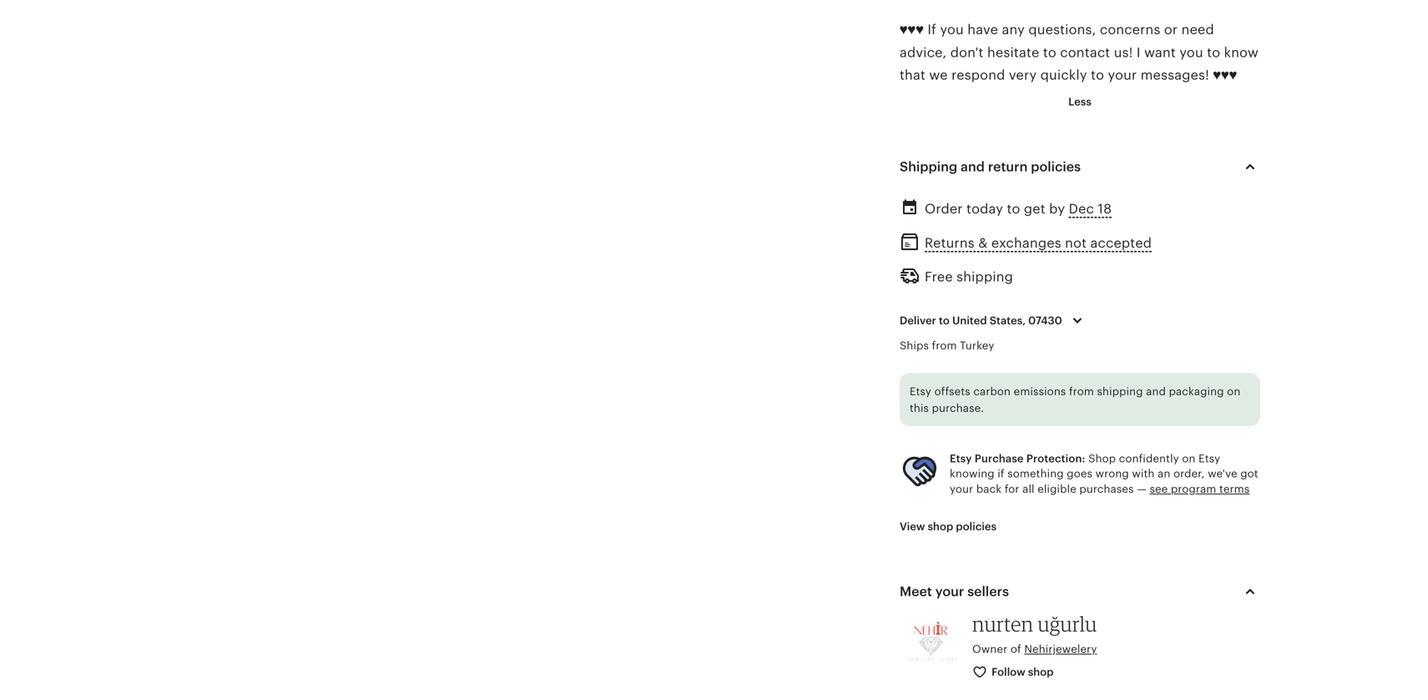 Task type: describe. For each thing, give the bounding box(es) containing it.
to left get
[[1007, 202, 1020, 217]]

etsy inside shop confidently on etsy knowing if something goes wrong with an order, we've got your back for all eligible purchases —
[[1199, 453, 1220, 465]]

deliver
[[900, 315, 936, 327]]

purchases
[[1080, 483, 1134, 496]]

or
[[1164, 22, 1178, 37]]

any
[[1002, 22, 1025, 37]]

deliver to united states, 07430 button
[[887, 303, 1100, 338]]

shop for view
[[928, 521, 953, 533]]

shipping and return policies
[[900, 159, 1081, 174]]

advice,
[[900, 45, 947, 60]]

etsy for etsy offsets carbon emissions from shipping and packaging on this purchase.
[[910, 386, 932, 398]]

exchanges
[[991, 236, 1061, 251]]

respond
[[952, 68, 1005, 83]]

nehirjewelery link
[[1024, 644, 1097, 656]]

order,
[[1174, 468, 1205, 480]]

of
[[1011, 644, 1021, 656]]

0 horizontal spatial ♥♥♥
[[900, 22, 924, 37]]

order today to get by dec 18
[[925, 202, 1112, 217]]

0 horizontal spatial shipping
[[957, 269, 1013, 284]]

back
[[976, 483, 1002, 496]]

all
[[1023, 483, 1035, 496]]

18
[[1098, 202, 1112, 217]]

terms
[[1219, 483, 1250, 496]]

your inside ♥♥♥ if you have any questions, concerns or need advice, don't hesitate to contact us! i want you to know that we respond very quickly to your messages! ♥♥♥
[[1108, 68, 1137, 83]]

something
[[1008, 468, 1064, 480]]

follow shop
[[992, 666, 1054, 679]]

accepted
[[1090, 236, 1152, 251]]

view
[[900, 521, 925, 533]]

united
[[952, 315, 987, 327]]

shipping
[[900, 159, 957, 174]]

1 horizontal spatial you
[[1180, 45, 1203, 60]]

hesitate
[[987, 45, 1039, 60]]

if
[[928, 22, 936, 37]]

we've
[[1208, 468, 1238, 480]]

your inside dropdown button
[[935, 585, 964, 600]]

and inside etsy offsets carbon emissions from shipping and packaging on this purchase.
[[1146, 386, 1166, 398]]

with
[[1132, 468, 1155, 480]]

dec
[[1069, 202, 1094, 217]]

ships from turkey
[[900, 340, 995, 352]]

meet your sellers
[[900, 585, 1009, 600]]

etsy offsets carbon emissions from shipping and packaging on this purchase.
[[910, 386, 1241, 415]]

policies inside the shipping and return policies 'dropdown button'
[[1031, 159, 1081, 174]]

returns & exchanges not accepted button
[[925, 231, 1152, 256]]

purchase.
[[932, 402, 984, 415]]

order
[[925, 202, 963, 217]]

confidently
[[1119, 453, 1179, 465]]

shop confidently on etsy knowing if something goes wrong with an order, we've got your back for all eligible purchases —
[[950, 453, 1258, 496]]

less
[[1068, 95, 1092, 108]]

offsets
[[934, 386, 970, 398]]

meet your sellers button
[[885, 572, 1275, 612]]

quickly
[[1040, 68, 1087, 83]]

see
[[1150, 483, 1168, 496]]

free
[[925, 269, 953, 284]]

protection:
[[1026, 453, 1085, 465]]

goes
[[1067, 468, 1093, 480]]

knowing
[[950, 468, 995, 480]]

policies inside view shop policies button
[[956, 521, 997, 533]]

on inside etsy offsets carbon emissions from shipping and packaging on this purchase.
[[1227, 386, 1241, 398]]

uğurlu
[[1038, 612, 1097, 637]]

eligible
[[1038, 483, 1077, 496]]

deliver to united states, 07430
[[900, 315, 1062, 327]]

sellers
[[968, 585, 1009, 600]]

shop for follow
[[1028, 666, 1054, 679]]

07430
[[1028, 315, 1062, 327]]

questions,
[[1029, 22, 1096, 37]]

if
[[998, 468, 1005, 480]]

1 vertical spatial ♥♥♥
[[1213, 68, 1237, 83]]



Task type: locate. For each thing, give the bounding box(es) containing it.
0 vertical spatial ♥♥♥
[[900, 22, 924, 37]]

wrong
[[1096, 468, 1129, 480]]

♥♥♥ if you have any questions, concerns or need advice, don't hesitate to contact us! i want you to know that we respond very quickly to your messages! ♥♥♥
[[900, 22, 1259, 83]]

return
[[988, 159, 1028, 174]]

see program terms
[[1150, 483, 1250, 496]]

to up ships from turkey
[[939, 315, 950, 327]]

from right ships
[[932, 340, 957, 352]]

and left return at the top right of page
[[961, 159, 985, 174]]

policies
[[1031, 159, 1081, 174], [956, 521, 997, 533]]

nurten uğurlu image
[[900, 617, 962, 680]]

to inside dropdown button
[[939, 315, 950, 327]]

not
[[1065, 236, 1087, 251]]

etsy
[[910, 386, 932, 398], [950, 453, 972, 465], [1199, 453, 1220, 465]]

from
[[932, 340, 957, 352], [1069, 386, 1094, 398]]

to down the contact
[[1091, 68, 1104, 83]]

♥♥♥ down know
[[1213, 68, 1237, 83]]

know
[[1224, 45, 1259, 60]]

your down us!
[[1108, 68, 1137, 83]]

0 vertical spatial and
[[961, 159, 985, 174]]

your right meet
[[935, 585, 964, 600]]

1 vertical spatial shop
[[1028, 666, 1054, 679]]

carbon
[[973, 386, 1011, 398]]

on
[[1227, 386, 1241, 398], [1182, 453, 1196, 465]]

♥♥♥
[[900, 22, 924, 37], [1213, 68, 1237, 83]]

less button
[[1056, 87, 1104, 117]]

1 vertical spatial on
[[1182, 453, 1196, 465]]

very
[[1009, 68, 1037, 83]]

2 horizontal spatial etsy
[[1199, 453, 1220, 465]]

shipping down &
[[957, 269, 1013, 284]]

1 vertical spatial and
[[1146, 386, 1166, 398]]

0 vertical spatial you
[[940, 22, 964, 37]]

0 horizontal spatial policies
[[956, 521, 997, 533]]

us!
[[1114, 45, 1133, 60]]

purchase
[[975, 453, 1024, 465]]

i
[[1137, 45, 1141, 60]]

from right emissions
[[1069, 386, 1094, 398]]

and left packaging
[[1146, 386, 1166, 398]]

want
[[1144, 45, 1176, 60]]

turkey
[[960, 340, 995, 352]]

1 vertical spatial policies
[[956, 521, 997, 533]]

1 horizontal spatial on
[[1227, 386, 1241, 398]]

1 horizontal spatial policies
[[1031, 159, 1081, 174]]

—
[[1137, 483, 1147, 496]]

0 vertical spatial policies
[[1031, 159, 1081, 174]]

shipping and return policies button
[[885, 147, 1275, 187]]

0 horizontal spatial from
[[932, 340, 957, 352]]

states,
[[990, 315, 1026, 327]]

don't
[[950, 45, 984, 60]]

owner
[[972, 644, 1008, 656]]

0 vertical spatial on
[[1227, 386, 1241, 398]]

emissions
[[1014, 386, 1066, 398]]

0 horizontal spatial etsy
[[910, 386, 932, 398]]

you
[[940, 22, 964, 37], [1180, 45, 1203, 60]]

your down knowing
[[950, 483, 973, 496]]

dec 18 button
[[1069, 197, 1112, 221]]

&
[[978, 236, 988, 251]]

you down need
[[1180, 45, 1203, 60]]

see program terms link
[[1150, 483, 1250, 496]]

2 vertical spatial your
[[935, 585, 964, 600]]

1 vertical spatial you
[[1180, 45, 1203, 60]]

have
[[968, 22, 998, 37]]

need
[[1182, 22, 1214, 37]]

ships
[[900, 340, 929, 352]]

0 vertical spatial from
[[932, 340, 957, 352]]

follow shop button
[[960, 658, 1068, 688]]

0 horizontal spatial on
[[1182, 453, 1196, 465]]

policies down back
[[956, 521, 997, 533]]

1 horizontal spatial etsy
[[950, 453, 972, 465]]

1 vertical spatial your
[[950, 483, 973, 496]]

shop
[[1088, 453, 1116, 465]]

from inside etsy offsets carbon emissions from shipping and packaging on this purchase.
[[1069, 386, 1094, 398]]

shop down "nehirjewelery"
[[1028, 666, 1054, 679]]

etsy purchase protection:
[[950, 453, 1085, 465]]

1 vertical spatial shipping
[[1097, 386, 1143, 398]]

0 horizontal spatial shop
[[928, 521, 953, 533]]

nurten
[[972, 612, 1033, 637]]

0 horizontal spatial you
[[940, 22, 964, 37]]

and inside 'dropdown button'
[[961, 159, 985, 174]]

to left know
[[1207, 45, 1220, 60]]

and
[[961, 159, 985, 174], [1146, 386, 1166, 398]]

shipping up shop
[[1097, 386, 1143, 398]]

0 vertical spatial your
[[1108, 68, 1137, 83]]

shop inside button
[[928, 521, 953, 533]]

your inside shop confidently on etsy knowing if something goes wrong with an order, we've got your back for all eligible purchases —
[[950, 483, 973, 496]]

1 horizontal spatial ♥♥♥
[[1213, 68, 1237, 83]]

packaging
[[1169, 386, 1224, 398]]

today
[[967, 202, 1003, 217]]

concerns
[[1100, 22, 1161, 37]]

nurten uğurlu owner of nehirjewelery
[[972, 612, 1097, 656]]

shop inside button
[[1028, 666, 1054, 679]]

messages!
[[1141, 68, 1209, 83]]

this
[[910, 402, 929, 415]]

an
[[1158, 468, 1171, 480]]

to
[[1043, 45, 1057, 60], [1207, 45, 1220, 60], [1091, 68, 1104, 83], [1007, 202, 1020, 217], [939, 315, 950, 327]]

1 horizontal spatial shipping
[[1097, 386, 1143, 398]]

etsy inside etsy offsets carbon emissions from shipping and packaging on this purchase.
[[910, 386, 932, 398]]

we
[[929, 68, 948, 83]]

1 horizontal spatial from
[[1069, 386, 1094, 398]]

free shipping
[[925, 269, 1013, 284]]

got
[[1241, 468, 1258, 480]]

1 horizontal spatial shop
[[1028, 666, 1054, 679]]

to down questions,
[[1043, 45, 1057, 60]]

etsy up knowing
[[950, 453, 972, 465]]

program
[[1171, 483, 1216, 496]]

0 vertical spatial shipping
[[957, 269, 1013, 284]]

shop right view
[[928, 521, 953, 533]]

meet
[[900, 585, 932, 600]]

etsy up we've
[[1199, 453, 1220, 465]]

0 horizontal spatial and
[[961, 159, 985, 174]]

returns & exchanges not accepted
[[925, 236, 1152, 251]]

policies up by
[[1031, 159, 1081, 174]]

nehirjewelery
[[1024, 644, 1097, 656]]

etsy for etsy purchase protection:
[[950, 453, 972, 465]]

1 vertical spatial from
[[1069, 386, 1094, 398]]

etsy up the this
[[910, 386, 932, 398]]

on right packaging
[[1227, 386, 1241, 398]]

shipping inside etsy offsets carbon emissions from shipping and packaging on this purchase.
[[1097, 386, 1143, 398]]

♥♥♥ left if
[[900, 22, 924, 37]]

that
[[900, 68, 926, 83]]

you right if
[[940, 22, 964, 37]]

contact
[[1060, 45, 1110, 60]]

your
[[1108, 68, 1137, 83], [950, 483, 973, 496], [935, 585, 964, 600]]

view shop policies
[[900, 521, 997, 533]]

by
[[1049, 202, 1065, 217]]

shipping
[[957, 269, 1013, 284], [1097, 386, 1143, 398]]

view shop policies button
[[887, 512, 1009, 542]]

on up order,
[[1182, 453, 1196, 465]]

on inside shop confidently on etsy knowing if something goes wrong with an order, we've got your back for all eligible purchases —
[[1182, 453, 1196, 465]]

returns
[[925, 236, 975, 251]]

1 horizontal spatial and
[[1146, 386, 1166, 398]]

get
[[1024, 202, 1046, 217]]

follow
[[992, 666, 1025, 679]]

0 vertical spatial shop
[[928, 521, 953, 533]]

for
[[1005, 483, 1020, 496]]



Task type: vqa. For each thing, say whether or not it's contained in the screenshot.
leftmost shipping
yes



